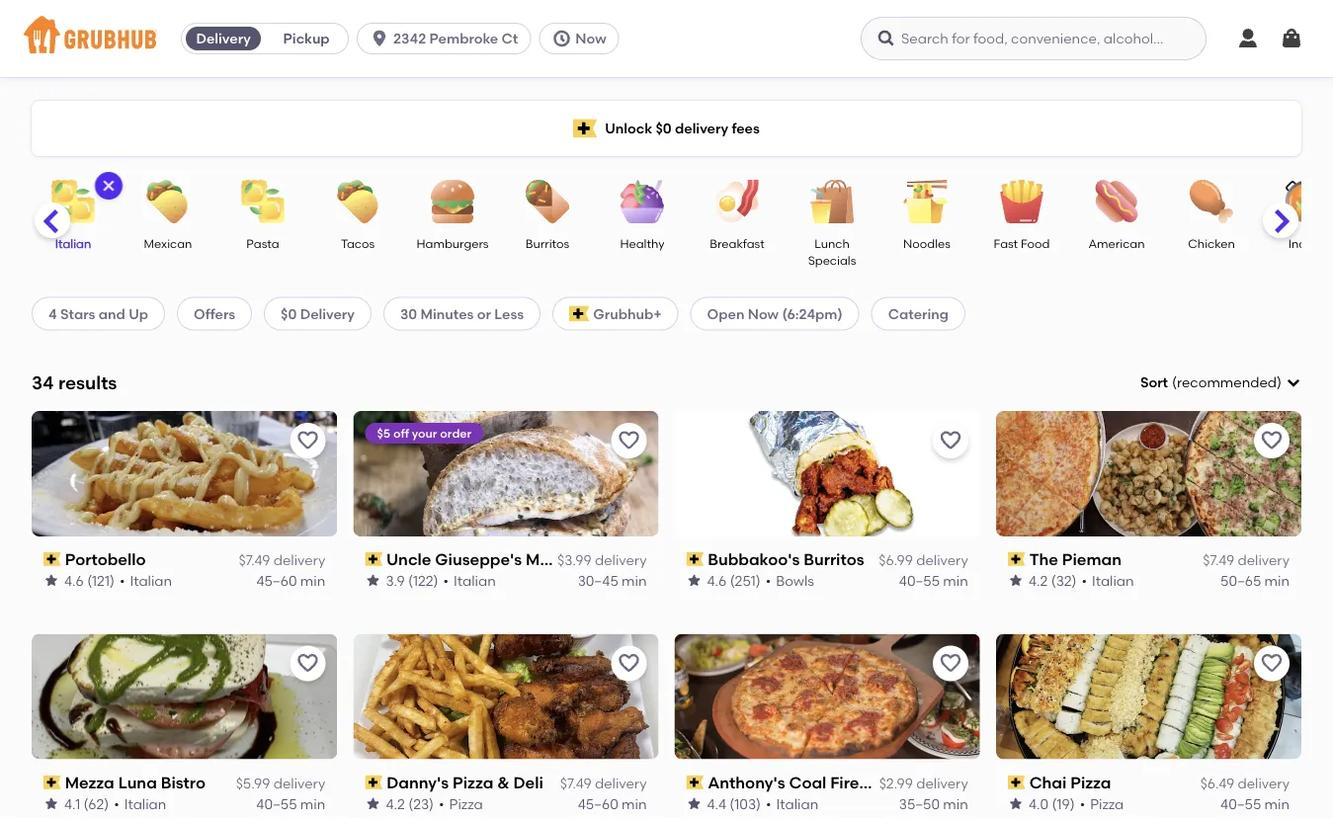 Task type: locate. For each thing, give the bounding box(es) containing it.
• italian down coal
[[766, 795, 818, 812]]

pembroke
[[429, 30, 498, 47]]

45–60
[[256, 572, 297, 589], [578, 795, 618, 812]]

subscription pass image for chai pizza
[[1008, 776, 1025, 790]]

coal
[[789, 773, 827, 792]]

save this restaurant image for danny's pizza & deli
[[617, 652, 641, 676]]

save this restaurant button
[[290, 423, 325, 458], [611, 423, 647, 458], [933, 423, 968, 458], [1254, 423, 1290, 458], [290, 646, 325, 682], [611, 646, 647, 682], [933, 646, 968, 682], [1254, 646, 1290, 682]]

food
[[1021, 236, 1050, 251]]

1 horizontal spatial $7.49
[[560, 775, 592, 792]]

star icon image left 4.2 (23) in the left bottom of the page
[[365, 796, 381, 812]]

1 vertical spatial grubhub plus flag logo image
[[569, 306, 589, 322]]

1 horizontal spatial 4.6
[[707, 572, 727, 589]]

subscription pass image for bubbakoo's burritos
[[686, 553, 704, 566]]

grubhub plus flag logo image for grubhub+
[[569, 306, 589, 322]]

0 horizontal spatial 4.2
[[386, 795, 405, 812]]

1 horizontal spatial svg image
[[877, 29, 896, 48]]

1 horizontal spatial 40–55 min
[[899, 572, 968, 589]]

1 horizontal spatial 45–60
[[578, 795, 618, 812]]

fast food image
[[987, 180, 1056, 223]]

and
[[99, 305, 125, 322]]

offers
[[194, 305, 235, 322]]

None field
[[1140, 373, 1301, 393]]

subscription pass image left the at right bottom
[[1008, 553, 1025, 566]]

anthony's
[[708, 773, 785, 792]]

0 vertical spatial grubhub plus flag logo image
[[573, 119, 597, 138]]

italian for uncle
[[453, 572, 496, 589]]

4.0 (19)
[[1029, 795, 1075, 812]]

3.9
[[386, 572, 405, 589]]

burritos down "burritos" image
[[526, 236, 569, 251]]

save this restaurant image
[[617, 429, 641, 452], [1260, 429, 1284, 452], [617, 652, 641, 676], [939, 652, 962, 676]]

(19)
[[1052, 795, 1075, 812]]

40–55 min down $6.99 delivery
[[899, 572, 968, 589]]

now inside now button
[[575, 30, 606, 47]]

2 horizontal spatial $7.49 delivery
[[1203, 552, 1290, 569]]

(251)
[[730, 572, 761, 589]]

1 horizontal spatial $0
[[656, 120, 672, 137]]

1 horizontal spatial burritos
[[804, 550, 864, 569]]

$7.49 for danny's pizza & deli
[[560, 775, 592, 792]]

35–50 min
[[899, 795, 968, 812]]

• italian down pieman
[[1081, 572, 1134, 589]]

save this restaurant button for mezza luna bistro
[[290, 646, 325, 682]]

or
[[477, 305, 491, 322]]

save this restaurant image for anthony's coal fired pizza
[[939, 652, 962, 676]]

uncle giuseppe's marketplace
[[386, 550, 625, 569]]

danny's
[[386, 773, 449, 792]]

4.6 for bubbakoo's burritos
[[707, 572, 727, 589]]

• bowls
[[766, 572, 814, 589]]

• italian right (121)
[[119, 572, 172, 589]]

now
[[575, 30, 606, 47], [748, 305, 779, 322]]

40–55 min down "$6.49 delivery"
[[1221, 795, 1290, 812]]

subscription pass image left uncle
[[365, 553, 382, 566]]

star icon image left 4.2 (32)
[[1008, 573, 1024, 589]]

tacos
[[341, 236, 375, 251]]

2 4.6 from the left
[[707, 572, 727, 589]]

1 vertical spatial delivery
[[300, 305, 355, 322]]

2 horizontal spatial 40–55 min
[[1221, 795, 1290, 812]]

• right (251)
[[766, 572, 771, 589]]

2 horizontal spatial 40–55
[[1221, 795, 1261, 812]]

save this restaurant image for chai pizza
[[1260, 652, 1284, 676]]

pickup
[[283, 30, 330, 47]]

star icon image left 4.0
[[1008, 796, 1024, 812]]

45–60 for portobello
[[256, 572, 297, 589]]

40–55 down "$6.49 delivery"
[[1221, 795, 1261, 812]]

delivery for portobello
[[273, 552, 325, 569]]

subscription pass image
[[365, 553, 382, 566], [43, 776, 61, 790], [365, 776, 382, 790]]

40–55 min for mezza luna bistro
[[256, 795, 325, 812]]

pizza
[[452, 773, 493, 792], [874, 773, 914, 792], [1070, 773, 1111, 792], [449, 795, 483, 812], [1090, 795, 1124, 812]]

$7.49 delivery
[[239, 552, 325, 569], [1203, 552, 1290, 569], [560, 775, 647, 792]]

4.6 left (251)
[[707, 572, 727, 589]]

min right 50–65
[[1265, 572, 1290, 589]]

$2.99
[[879, 775, 913, 792]]

none field containing sort
[[1140, 373, 1301, 393]]

subscription pass image left chai on the bottom right
[[1008, 776, 1025, 790]]

min down "$6.49 delivery"
[[1265, 795, 1290, 812]]

)
[[1277, 374, 1282, 391]]

• right (121)
[[119, 572, 125, 589]]

uncle giuseppe's marketplace logo image
[[353, 411, 659, 536]]

(
[[1172, 374, 1177, 391]]

1 • pizza from the left
[[439, 795, 483, 812]]

$0
[[656, 120, 672, 137], [281, 305, 297, 322]]

$7.49
[[239, 552, 270, 569], [1203, 552, 1234, 569], [560, 775, 592, 792]]

now right open
[[748, 305, 779, 322]]

1 vertical spatial burritos
[[804, 550, 864, 569]]

danny's pizza & deli
[[386, 773, 543, 792]]

delivery left pickup
[[196, 30, 251, 47]]

2342 pembroke ct
[[393, 30, 518, 47]]

• pizza
[[439, 795, 483, 812], [1080, 795, 1124, 812]]

34 results
[[32, 372, 117, 393]]

burritos image
[[513, 180, 582, 223]]

4.6 left (121)
[[64, 572, 84, 589]]

save this restaurant button for anthony's coal fired pizza
[[933, 646, 968, 682]]

$7.49 delivery for portobello
[[239, 552, 325, 569]]

• for bubbakoo's burritos
[[766, 572, 771, 589]]

0 horizontal spatial 40–55 min
[[256, 795, 325, 812]]

subscription pass image
[[43, 553, 61, 566], [686, 553, 704, 566], [1008, 553, 1025, 566], [686, 776, 704, 790], [1008, 776, 1025, 790]]

• italian for anthony's coal fired pizza
[[766, 795, 818, 812]]

star icon image left 4.4
[[686, 796, 702, 812]]

subscription pass image left anthony's
[[686, 776, 704, 790]]

italian down giuseppe's
[[453, 572, 496, 589]]

save this restaurant image for portobello
[[296, 429, 319, 452]]

save this restaurant image
[[296, 429, 319, 452], [939, 429, 962, 452], [296, 652, 319, 676], [1260, 652, 1284, 676]]

3.9 (122)
[[386, 572, 438, 589]]

0 horizontal spatial 45–60
[[256, 572, 297, 589]]

star icon image for bubbakoo's burritos
[[686, 573, 702, 589]]

star icon image left 4.1 at the left of page
[[43, 796, 59, 812]]

mexican image
[[133, 180, 203, 223]]

healthy
[[620, 236, 665, 251]]

(121)
[[87, 572, 115, 589]]

45–60 min
[[256, 572, 325, 589], [578, 795, 647, 812]]

4.2 left (23)
[[386, 795, 405, 812]]

• right "(19)"
[[1080, 795, 1085, 812]]

min down $6.99 delivery
[[943, 572, 968, 589]]

star icon image for danny's pizza & deli
[[365, 796, 381, 812]]

0 horizontal spatial delivery
[[196, 30, 251, 47]]

2 • pizza from the left
[[1080, 795, 1124, 812]]

0 horizontal spatial • pizza
[[439, 795, 483, 812]]

4.6
[[64, 572, 84, 589], [707, 572, 727, 589]]

subscription pass image left portobello
[[43, 553, 61, 566]]

$0 right unlock
[[656, 120, 672, 137]]

minutes
[[421, 305, 474, 322]]

• italian
[[119, 572, 172, 589], [443, 572, 496, 589], [1081, 572, 1134, 589], [114, 795, 166, 812], [766, 795, 818, 812]]

• for danny's pizza & deli
[[439, 795, 444, 812]]

4.6 for portobello
[[64, 572, 84, 589]]

bubbakoo's burritos
[[708, 550, 864, 569]]

subscription pass image for anthony's coal fired pizza
[[686, 776, 704, 790]]

italian for anthony's
[[776, 795, 818, 812]]

• right (103)
[[766, 795, 771, 812]]

uncle
[[386, 550, 431, 569]]

star icon image for chai pizza
[[1008, 796, 1024, 812]]

40–55 min
[[899, 572, 968, 589], [256, 795, 325, 812], [1221, 795, 1290, 812]]

star icon image left 4.6 (251)
[[686, 573, 702, 589]]

• right (32)
[[1081, 572, 1087, 589]]

0 vertical spatial delivery
[[196, 30, 251, 47]]

open
[[707, 305, 745, 322]]

$7.49 delivery for the pieman
[[1203, 552, 1290, 569]]

min for danny's pizza & deli
[[622, 795, 647, 812]]

1 horizontal spatial 40–55
[[899, 572, 940, 589]]

0 vertical spatial 45–60 min
[[256, 572, 325, 589]]

bubbakoo's
[[708, 550, 800, 569]]

35–50
[[899, 795, 940, 812]]

svg image
[[1236, 27, 1260, 50], [1280, 27, 1303, 50], [370, 29, 389, 48], [101, 178, 117, 194]]

4.2 for the pieman
[[1029, 572, 1048, 589]]

0 horizontal spatial $0
[[281, 305, 297, 322]]

0 horizontal spatial now
[[575, 30, 606, 47]]

mezza luna bistro
[[65, 773, 206, 792]]

1 horizontal spatial $7.49 delivery
[[560, 775, 647, 792]]

less
[[494, 305, 524, 322]]

delivery inside button
[[196, 30, 251, 47]]

• italian down luna
[[114, 795, 166, 812]]

grubhub plus flag logo image left 'grubhub+'
[[569, 306, 589, 322]]

30
[[400, 305, 417, 322]]

• right (122)
[[443, 572, 448, 589]]

$7.49 for the pieman
[[1203, 552, 1234, 569]]

•
[[119, 572, 125, 589], [443, 572, 448, 589], [766, 572, 771, 589], [1081, 572, 1087, 589], [114, 795, 119, 812], [439, 795, 444, 812], [766, 795, 771, 812], [1080, 795, 1085, 812]]

delivery down tacos on the left top of page
[[300, 305, 355, 322]]

4.2
[[1029, 572, 1048, 589], [386, 795, 405, 812]]

delivery for mezza luna bistro
[[273, 775, 325, 792]]

save this restaurant image for the pieman
[[1260, 429, 1284, 452]]

34
[[32, 372, 54, 393]]

star icon image for the pieman
[[1008, 573, 1024, 589]]

svg image
[[552, 29, 571, 48], [877, 29, 896, 48], [1286, 375, 1301, 391]]

$7.49 for portobello
[[239, 552, 270, 569]]

2342 pembroke ct button
[[357, 23, 539, 54]]

delivery
[[675, 120, 728, 137], [273, 552, 325, 569], [595, 552, 647, 569], [916, 552, 968, 569], [1238, 552, 1290, 569], [273, 775, 325, 792], [595, 775, 647, 792], [916, 775, 968, 792], [1238, 775, 1290, 792]]

4.2 for danny's pizza & deli
[[386, 795, 405, 812]]

svg image inside 2342 pembroke ct button
[[370, 29, 389, 48]]

noodles
[[903, 236, 951, 251]]

1 horizontal spatial now
[[748, 305, 779, 322]]

hamburgers image
[[418, 180, 487, 223]]

1 vertical spatial 45–60
[[578, 795, 618, 812]]

hamburgers
[[417, 236, 489, 251]]

30–45
[[578, 572, 618, 589]]

indian
[[1288, 236, 1325, 251]]

0 vertical spatial 45–60
[[256, 572, 297, 589]]

italian down pieman
[[1092, 572, 1134, 589]]

4.2 (32)
[[1029, 572, 1076, 589]]

• pizza down chai pizza
[[1080, 795, 1124, 812]]

healthy image
[[608, 180, 677, 223]]

0 vertical spatial burritos
[[526, 236, 569, 251]]

save this restaurant button for chai pizza
[[1254, 646, 1290, 682]]

delivery
[[196, 30, 251, 47], [300, 305, 355, 322]]

40–55 down $6.99 delivery
[[899, 572, 940, 589]]

min left 4.4
[[622, 795, 647, 812]]

min right 35–50
[[943, 795, 968, 812]]

now button
[[539, 23, 627, 54]]

• for mezza luna bistro
[[114, 795, 119, 812]]

0 horizontal spatial $7.49
[[239, 552, 270, 569]]

subscription pass image for the pieman
[[1008, 553, 1025, 566]]

delivery for anthony's coal fired pizza
[[916, 775, 968, 792]]

burritos up 'bowls'
[[804, 550, 864, 569]]

2 horizontal spatial $7.49
[[1203, 552, 1234, 569]]

• italian down giuseppe's
[[443, 572, 496, 589]]

1 horizontal spatial 4.2
[[1029, 572, 1048, 589]]

grubhub plus flag logo image left unlock
[[573, 119, 597, 138]]

bistro
[[161, 773, 206, 792]]

0 vertical spatial $0
[[656, 120, 672, 137]]

the pieman
[[1029, 550, 1121, 569]]

min for bubbakoo's burritos
[[943, 572, 968, 589]]

min for portobello
[[300, 572, 325, 589]]

subscription pass image left mezza in the left bottom of the page
[[43, 776, 61, 790]]

• right the (62)
[[114, 795, 119, 812]]

0 horizontal spatial svg image
[[552, 29, 571, 48]]

delivery for danny's pizza & deli
[[595, 775, 647, 792]]

40–55 min down $5.99 delivery
[[256, 795, 325, 812]]

1 vertical spatial 4.2
[[386, 795, 405, 812]]

grubhub plus flag logo image
[[573, 119, 597, 138], [569, 306, 589, 322]]

svg image inside now button
[[552, 29, 571, 48]]

0 horizontal spatial 4.6
[[64, 572, 84, 589]]

subscription pass image for danny's pizza & deli
[[365, 776, 382, 790]]

subscription pass image left danny's
[[365, 776, 382, 790]]

0 vertical spatial 4.2
[[1029, 572, 1048, 589]]

40–55 for chai pizza
[[1221, 795, 1261, 812]]

italian down luna
[[124, 795, 166, 812]]

star icon image left 4.6 (121)
[[43, 573, 59, 589]]

min right 30–45
[[622, 572, 647, 589]]

• pizza for chai
[[1080, 795, 1124, 812]]

• for the pieman
[[1081, 572, 1087, 589]]

$0 right offers
[[281, 305, 297, 322]]

• italian for mezza luna bistro
[[114, 795, 166, 812]]

1 vertical spatial 45–60 min
[[578, 795, 647, 812]]

0 horizontal spatial 40–55
[[256, 795, 297, 812]]

bubbakoo's burritos logo image
[[675, 411, 980, 536]]

30–45 min
[[578, 572, 647, 589]]

subscription pass image left bubbakoo's
[[686, 553, 704, 566]]

1 4.6 from the left
[[64, 572, 84, 589]]

1 horizontal spatial 45–60 min
[[578, 795, 647, 812]]

order
[[440, 426, 471, 440]]

noodles image
[[892, 180, 962, 223]]

unlock
[[605, 120, 652, 137]]

save this restaurant button for the pieman
[[1254, 423, 1290, 458]]

1 vertical spatial $0
[[281, 305, 297, 322]]

0 vertical spatial now
[[575, 30, 606, 47]]

subscription pass image for portobello
[[43, 553, 61, 566]]

4.1 (62)
[[64, 795, 109, 812]]

4.2 down the at right bottom
[[1029, 572, 1048, 589]]

40–55 down $5.99 delivery
[[256, 795, 297, 812]]

4.4 (103)
[[707, 795, 761, 812]]

• right (23)
[[439, 795, 444, 812]]

chai pizza logo image
[[996, 634, 1301, 760]]

star icon image left 3.9
[[365, 573, 381, 589]]

(122)
[[408, 572, 438, 589]]

main navigation navigation
[[0, 0, 1333, 77]]

italian down coal
[[776, 795, 818, 812]]

save this restaurant image for mezza luna bistro
[[296, 652, 319, 676]]

40–55
[[899, 572, 940, 589], [256, 795, 297, 812], [1221, 795, 1261, 812]]

min for anthony's coal fired pizza
[[943, 795, 968, 812]]

now right 'ct'
[[575, 30, 606, 47]]

0 horizontal spatial $7.49 delivery
[[239, 552, 325, 569]]

min down $5.99 delivery
[[300, 795, 325, 812]]

the
[[1029, 550, 1058, 569]]

delivery button
[[182, 23, 265, 54]]

pieman
[[1062, 550, 1121, 569]]

1 horizontal spatial • pizza
[[1080, 795, 1124, 812]]

0 horizontal spatial 45–60 min
[[256, 572, 325, 589]]

burritos
[[526, 236, 569, 251], [804, 550, 864, 569]]

min left 3.9
[[300, 572, 325, 589]]

delivery for the pieman
[[1238, 552, 1290, 569]]

• pizza down danny's pizza & deli
[[439, 795, 483, 812]]

2 horizontal spatial svg image
[[1286, 375, 1301, 391]]

star icon image
[[43, 573, 59, 589], [365, 573, 381, 589], [686, 573, 702, 589], [1008, 573, 1024, 589], [43, 796, 59, 812], [365, 796, 381, 812], [686, 796, 702, 812], [1008, 796, 1024, 812]]

lunch specials image
[[798, 180, 867, 223]]

breakfast image
[[703, 180, 772, 223]]



Task type: describe. For each thing, give the bounding box(es) containing it.
1 vertical spatial now
[[748, 305, 779, 322]]

american
[[1088, 236, 1145, 251]]

• italian for portobello
[[119, 572, 172, 589]]

• italian for uncle giuseppe's marketplace
[[443, 572, 496, 589]]

mezza
[[65, 773, 114, 792]]

• for chai pizza
[[1080, 795, 1085, 812]]

$5
[[377, 426, 390, 440]]

up
[[129, 305, 148, 322]]

pickup button
[[265, 23, 348, 54]]

4
[[48, 305, 57, 322]]

subscription pass image for uncle giuseppe's marketplace
[[365, 553, 382, 566]]

$6.99
[[879, 552, 913, 569]]

min for the pieman
[[1265, 572, 1290, 589]]

4.1
[[64, 795, 80, 812]]

star icon image for anthony's coal fired pizza
[[686, 796, 702, 812]]

fired
[[830, 773, 870, 792]]

marketplace
[[526, 550, 625, 569]]

$5 off your order
[[377, 426, 471, 440]]

4 stars and up
[[48, 305, 148, 322]]

pasta image
[[228, 180, 297, 223]]

45–60 for danny's pizza & deli
[[578, 795, 618, 812]]

tacos image
[[323, 180, 392, 223]]

$3.99
[[557, 552, 592, 569]]

portobello
[[65, 550, 146, 569]]

&
[[497, 773, 509, 792]]

the pieman logo image
[[996, 411, 1301, 536]]

american image
[[1082, 180, 1151, 223]]

• for anthony's coal fired pizza
[[766, 795, 771, 812]]

pizza up 35–50
[[874, 773, 914, 792]]

save this restaurant button for danny's pizza & deli
[[611, 646, 647, 682]]

Search for food, convenience, alcohol... search field
[[861, 17, 1207, 60]]

$0 delivery
[[281, 305, 355, 322]]

$3.99 delivery
[[557, 552, 647, 569]]

(103)
[[730, 795, 761, 812]]

delivery for chai pizza
[[1238, 775, 1290, 792]]

pasta
[[246, 236, 279, 251]]

fast
[[994, 236, 1018, 251]]

mezza luna bistro logo image
[[32, 634, 337, 760]]

4.0
[[1029, 795, 1048, 812]]

grubhub+
[[593, 305, 662, 322]]

45–60 min for portobello
[[256, 572, 325, 589]]

(23)
[[408, 795, 434, 812]]

50–65 min
[[1221, 572, 1290, 589]]

chicken image
[[1177, 180, 1246, 223]]

lunch specials
[[808, 236, 856, 268]]

giuseppe's
[[435, 550, 522, 569]]

italian image
[[39, 180, 108, 223]]

sort ( recommended )
[[1140, 374, 1282, 391]]

anthony's coal fired pizza logo image
[[675, 634, 980, 760]]

bowls
[[776, 572, 814, 589]]

pizza up "(19)"
[[1070, 773, 1111, 792]]

fast food
[[994, 236, 1050, 251]]

portobello logo image
[[32, 411, 337, 536]]

pizza left &
[[452, 773, 493, 792]]

min for uncle giuseppe's marketplace
[[622, 572, 647, 589]]

breakfast
[[710, 236, 765, 251]]

40–55 min for chai pizza
[[1221, 795, 1290, 812]]

danny's pizza & deli logo image
[[353, 634, 659, 760]]

luna
[[118, 773, 157, 792]]

chai pizza
[[1029, 773, 1111, 792]]

pizza down danny's pizza & deli
[[449, 795, 483, 812]]

• for portobello
[[119, 572, 125, 589]]

your
[[412, 426, 437, 440]]

40–55 for bubbakoo's burritos
[[899, 572, 940, 589]]

save this restaurant image for bubbakoo's burritos
[[939, 429, 962, 452]]

results
[[58, 372, 117, 393]]

0 horizontal spatial burritos
[[526, 236, 569, 251]]

save this restaurant button for portobello
[[290, 423, 325, 458]]

delivery for bubbakoo's burritos
[[916, 552, 968, 569]]

italian for mezza
[[124, 795, 166, 812]]

subscription pass image for mezza luna bistro
[[43, 776, 61, 790]]

(32)
[[1051, 572, 1076, 589]]

40–55 for mezza luna bistro
[[256, 795, 297, 812]]

delivery for uncle giuseppe's marketplace
[[595, 552, 647, 569]]

italian for the
[[1092, 572, 1134, 589]]

unlock $0 delivery fees
[[605, 120, 760, 137]]

$2.99 delivery
[[879, 775, 968, 792]]

svg image inside field
[[1286, 375, 1301, 391]]

off
[[393, 426, 409, 440]]

45–60 min for danny's pizza & deli
[[578, 795, 647, 812]]

deli
[[513, 773, 543, 792]]

1 horizontal spatial delivery
[[300, 305, 355, 322]]

italian down the italian image
[[55, 236, 91, 251]]

$5.99
[[236, 775, 270, 792]]

4.4
[[707, 795, 726, 812]]

star icon image for portobello
[[43, 573, 59, 589]]

4.6 (121)
[[64, 572, 115, 589]]

sort
[[1140, 374, 1168, 391]]

$5.99 delivery
[[236, 775, 325, 792]]

$7.49 delivery for danny's pizza & deli
[[560, 775, 647, 792]]

save this restaurant button for bubbakoo's burritos
[[933, 423, 968, 458]]

ct
[[502, 30, 518, 47]]

(62)
[[84, 795, 109, 812]]

italian right (121)
[[130, 572, 172, 589]]

specials
[[808, 253, 856, 268]]

$6.49
[[1200, 775, 1234, 792]]

4.6 (251)
[[707, 572, 761, 589]]

$6.99 delivery
[[879, 552, 968, 569]]

chai
[[1029, 773, 1066, 792]]

min for chai pizza
[[1265, 795, 1290, 812]]

stars
[[60, 305, 95, 322]]

catering
[[888, 305, 949, 322]]

fees
[[732, 120, 760, 137]]

pizza down chai pizza
[[1090, 795, 1124, 812]]

star icon image for mezza luna bistro
[[43, 796, 59, 812]]

40–55 min for bubbakoo's burritos
[[899, 572, 968, 589]]

30 minutes or less
[[400, 305, 524, 322]]

• italian for the pieman
[[1081, 572, 1134, 589]]

4.2 (23)
[[386, 795, 434, 812]]

open now (6:24pm)
[[707, 305, 843, 322]]

(6:24pm)
[[782, 305, 843, 322]]

star icon image for uncle giuseppe's marketplace
[[365, 573, 381, 589]]

lunch
[[815, 236, 850, 251]]

chicken
[[1188, 236, 1235, 251]]

• for uncle giuseppe's marketplace
[[443, 572, 448, 589]]

min for mezza luna bistro
[[300, 795, 325, 812]]

• pizza for danny's
[[439, 795, 483, 812]]

grubhub plus flag logo image for unlock $0 delivery fees
[[573, 119, 597, 138]]

recommended
[[1177, 374, 1277, 391]]



Task type: vqa. For each thing, say whether or not it's contained in the screenshot.


